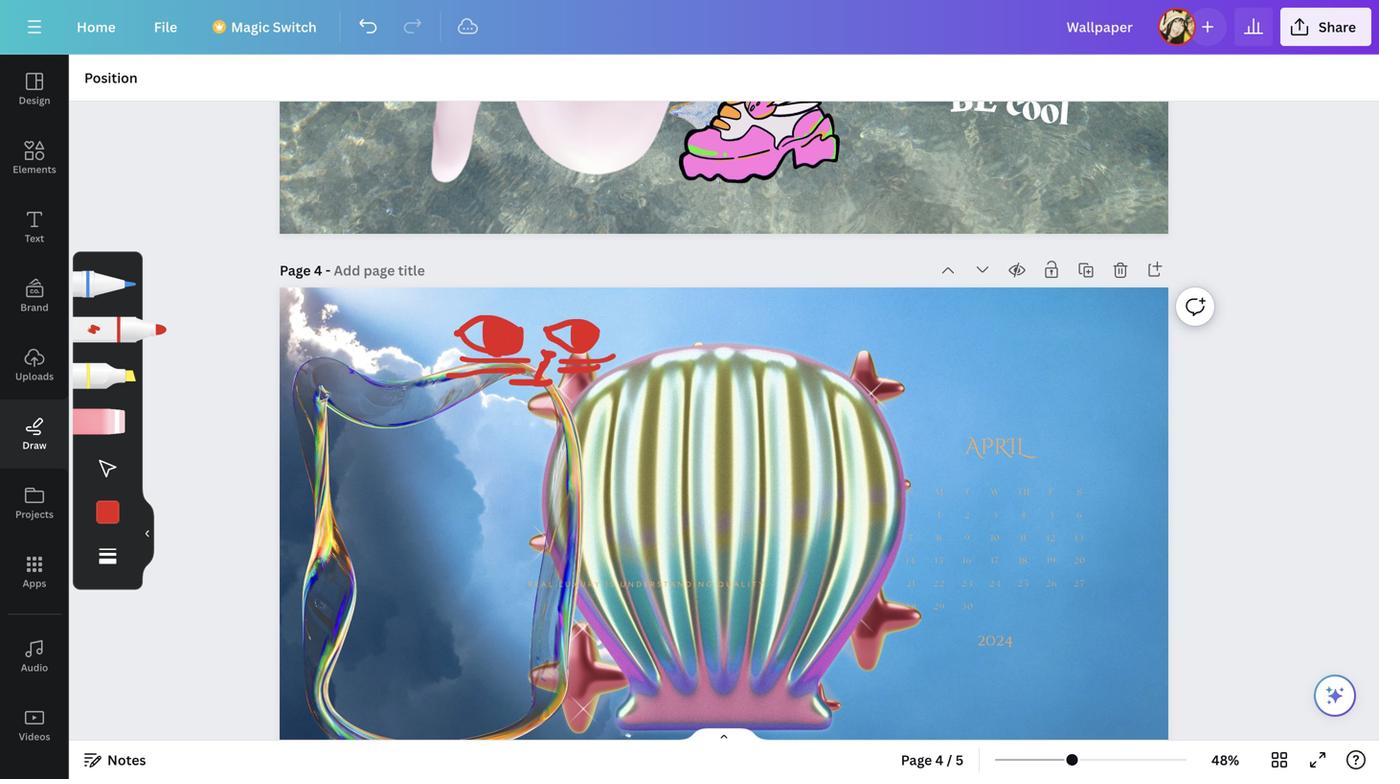 Task type: vqa. For each thing, say whether or not it's contained in the screenshot.
that
no



Task type: describe. For each thing, give the bounding box(es) containing it.
10 3 17
[[992, 511, 1001, 566]]

magic switch
[[231, 18, 317, 36]]

21
[[907, 580, 916, 588]]

brand button
[[0, 262, 69, 331]]

13
[[1076, 534, 1085, 543]]

home link
[[61, 8, 131, 46]]

6
[[1078, 511, 1084, 520]]

page for page 4 -
[[280, 261, 311, 279]]

share
[[1319, 18, 1357, 36]]

share button
[[1281, 8, 1372, 46]]

home
[[77, 18, 116, 36]]

uploads button
[[0, 331, 69, 400]]

23
[[962, 580, 974, 588]]

draw
[[22, 439, 47, 452]]

draw button
[[0, 400, 69, 469]]

Design title text field
[[1052, 8, 1151, 46]]

main menu bar
[[0, 0, 1380, 55]]

design button
[[0, 55, 69, 124]]

27
[[1075, 580, 1086, 588]]

12
[[1048, 534, 1057, 543]]

12 5 19
[[1048, 511, 1057, 566]]

26
[[1046, 580, 1058, 588]]

#e7191f image
[[96, 501, 119, 524]]

audio
[[21, 661, 48, 674]]

text
[[25, 232, 44, 245]]

30 29 28
[[906, 603, 974, 611]]

videos button
[[0, 691, 69, 760]]

3
[[993, 511, 999, 520]]

Page title text field
[[334, 261, 427, 280]]

understanding
[[621, 579, 714, 591]]

/
[[947, 751, 953, 769]]

20
[[1074, 557, 1087, 566]]

27 26 25 24 23 22 21
[[907, 580, 1086, 588]]

m
[[936, 488, 944, 497]]

4 for 11 4 18
[[1021, 511, 1028, 520]]

elements
[[13, 163, 56, 176]]

quality
[[718, 579, 766, 591]]

f
[[1050, 488, 1055, 497]]

canva assistant image
[[1324, 684, 1347, 707]]

48% button
[[1195, 745, 1257, 775]]

17
[[992, 557, 1001, 566]]

15
[[936, 557, 945, 566]]

projects
[[15, 508, 54, 521]]

14
[[907, 557, 917, 566]]

th
[[1018, 488, 1031, 497]]

page for page 4 / 5
[[901, 751, 933, 769]]

2024
[[977, 630, 1014, 651]]

29
[[934, 603, 946, 611]]

s f th w t m s
[[909, 488, 1083, 497]]

19
[[1048, 557, 1057, 566]]

t
[[965, 488, 972, 497]]

text button
[[0, 193, 69, 262]]

18
[[1020, 557, 1029, 566]]

position
[[84, 69, 138, 87]]

8 1 15
[[936, 511, 945, 566]]

file
[[154, 18, 177, 36]]

9
[[965, 534, 971, 543]]

hide image
[[142, 488, 154, 580]]

design
[[19, 94, 50, 107]]

projects button
[[0, 469, 69, 538]]

25
[[1018, 580, 1030, 588]]

4 for page 4 / 5
[[936, 751, 944, 769]]

48%
[[1212, 751, 1240, 769]]

notes
[[107, 751, 146, 769]]

switch
[[273, 18, 317, 36]]

notes button
[[77, 745, 154, 775]]

real
[[528, 579, 555, 591]]



Task type: locate. For each thing, give the bounding box(es) containing it.
5
[[1049, 511, 1055, 520], [956, 751, 964, 769]]

1 horizontal spatial 5
[[1049, 511, 1055, 520]]

is
[[606, 579, 617, 591]]

#e7191f image
[[96, 501, 119, 524]]

luxury
[[559, 579, 602, 591]]

28
[[906, 603, 918, 611]]

0 vertical spatial page
[[280, 261, 311, 279]]

4 up 11
[[1021, 511, 1028, 520]]

9 2 16
[[964, 511, 973, 566]]

8
[[937, 534, 943, 543]]

0 vertical spatial 5
[[1049, 511, 1055, 520]]

11 4 18
[[1020, 511, 1029, 566]]

s left m
[[909, 488, 915, 497]]

0 vertical spatial 4
[[314, 261, 322, 279]]

5 inside 12 5 19
[[1049, 511, 1055, 520]]

7 14
[[907, 534, 917, 566]]

1 horizontal spatial page
[[901, 751, 933, 769]]

2
[[965, 511, 971, 520]]

-
[[326, 261, 331, 279]]

0 horizontal spatial 5
[[956, 751, 964, 769]]

1 horizontal spatial 4
[[936, 751, 944, 769]]

6 13
[[1076, 511, 1085, 543]]

elements button
[[0, 124, 69, 193]]

0 horizontal spatial s
[[909, 488, 915, 497]]

s
[[909, 488, 915, 497], [1078, 488, 1083, 497]]

5 up 12
[[1049, 511, 1055, 520]]

1 vertical spatial 5
[[956, 751, 964, 769]]

page left -
[[280, 261, 311, 279]]

1 vertical spatial 4
[[1021, 511, 1028, 520]]

4 left -
[[314, 261, 322, 279]]

apps
[[23, 577, 46, 590]]

videos
[[19, 730, 50, 743]]

4 left /
[[936, 751, 944, 769]]

magic
[[231, 18, 270, 36]]

4 inside button
[[936, 751, 944, 769]]

page
[[280, 261, 311, 279], [901, 751, 933, 769]]

1
[[939, 511, 942, 520]]

2 vertical spatial 4
[[936, 751, 944, 769]]

11
[[1021, 534, 1027, 543]]

1 s from the left
[[909, 488, 915, 497]]

april
[[966, 433, 1026, 462]]

7
[[909, 534, 915, 543]]

1 vertical spatial page
[[901, 751, 933, 769]]

0 horizontal spatial page
[[280, 261, 311, 279]]

page 4 / 5
[[901, 751, 964, 769]]

side panel tab list
[[0, 55, 69, 779]]

show pages image
[[678, 727, 770, 743]]

5 inside button
[[956, 751, 964, 769]]

audio button
[[0, 622, 69, 691]]

real luxury is understanding quality
[[528, 579, 766, 591]]

24
[[990, 580, 1002, 588]]

page 4 / 5 button
[[894, 745, 972, 775]]

30
[[962, 603, 974, 611]]

page left /
[[901, 751, 933, 769]]

0 horizontal spatial 4
[[314, 261, 322, 279]]

uploads
[[15, 370, 54, 383]]

file button
[[139, 8, 193, 46]]

magic switch button
[[200, 8, 332, 46]]

22
[[934, 580, 946, 588]]

4
[[314, 261, 322, 279], [1021, 511, 1028, 520], [936, 751, 944, 769]]

position button
[[77, 62, 145, 93]]

page 4 -
[[280, 261, 334, 279]]

5 right /
[[956, 751, 964, 769]]

apps button
[[0, 538, 69, 607]]

1 horizontal spatial s
[[1078, 488, 1083, 497]]

w
[[991, 488, 1001, 497]]

s up the 6
[[1078, 488, 1083, 497]]

2 s from the left
[[1078, 488, 1083, 497]]

page inside button
[[901, 751, 933, 769]]

10
[[992, 534, 1001, 543]]

2 horizontal spatial 4
[[1021, 511, 1028, 520]]

4 inside 11 4 18
[[1021, 511, 1028, 520]]

4 for page 4 -
[[314, 261, 322, 279]]

brand
[[20, 301, 49, 314]]

16
[[964, 557, 973, 566]]



